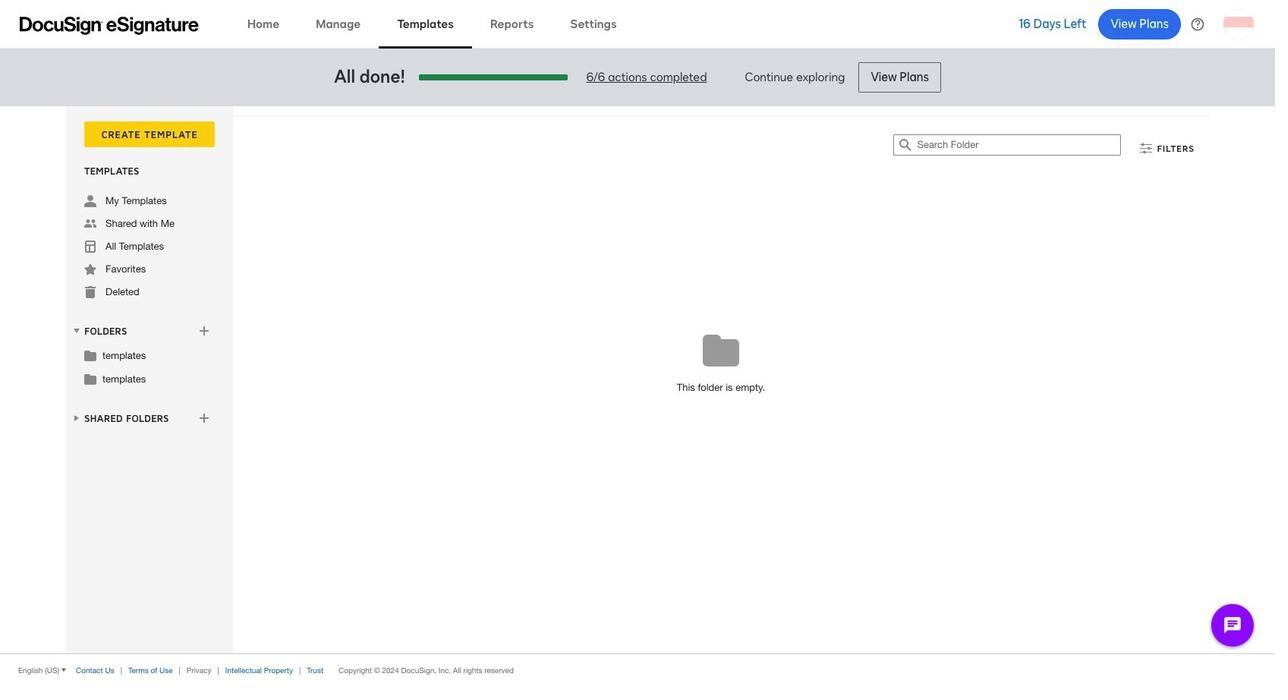 Task type: describe. For each thing, give the bounding box(es) containing it.
shared image
[[84, 218, 96, 230]]

user image
[[84, 195, 96, 207]]

secondary navigation region
[[66, 106, 1213, 653]]

more info region
[[0, 653, 1275, 686]]

templates image
[[84, 241, 96, 253]]

view folders image
[[71, 325, 83, 337]]

docusign esignature image
[[20, 16, 199, 35]]



Task type: locate. For each thing, give the bounding box(es) containing it.
1 vertical spatial folder image
[[84, 373, 96, 385]]

your uploaded profile image image
[[1223, 9, 1254, 39]]

Search Folder text field
[[917, 135, 1121, 155]]

star filled image
[[84, 263, 96, 276]]

2 folder image from the top
[[84, 373, 96, 385]]

0 vertical spatial folder image
[[84, 349, 96, 361]]

1 folder image from the top
[[84, 349, 96, 361]]

view shared folders image
[[71, 412, 83, 424]]

trash image
[[84, 286, 96, 298]]

folder image
[[84, 349, 96, 361], [84, 373, 96, 385]]



